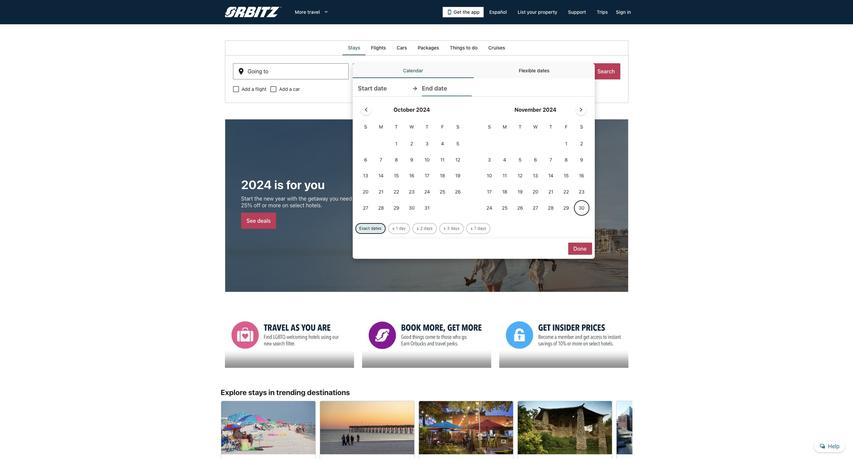 Task type: locate. For each thing, give the bounding box(es) containing it.
0 horizontal spatial 21 button
[[374, 184, 389, 200]]

12 button
[[451, 152, 466, 167], [513, 168, 528, 184]]

23 inside the "october 2024" element
[[409, 189, 415, 195]]

w inside the "october 2024" element
[[410, 124, 414, 130]]

21 button
[[374, 184, 389, 200], [544, 184, 559, 200]]

2 22 button from the left
[[559, 184, 574, 200]]

25 inside november 2024 element
[[502, 205, 508, 211]]

you up getaway
[[304, 177, 325, 192]]

0 horizontal spatial 12
[[456, 157, 461, 162]]

2 20 from the left
[[533, 189, 539, 195]]

t down "october 2024"
[[426, 124, 429, 130]]

4 button
[[435, 136, 451, 151], [497, 152, 513, 167]]

30
[[409, 205, 415, 211], [579, 205, 585, 211]]

2 opens in a new window image from the left
[[499, 313, 505, 319]]

1 horizontal spatial dates
[[538, 68, 550, 73]]

24 button up 31
[[420, 184, 435, 200]]

± for ± 2 days
[[417, 226, 419, 231]]

8 for second 8 button from left
[[565, 157, 568, 162]]

27
[[363, 205, 369, 211], [533, 205, 539, 211]]

support link
[[563, 6, 592, 18]]

0 horizontal spatial 19
[[456, 173, 461, 179]]

27 button
[[358, 200, 374, 216], [528, 200, 544, 216]]

30 inside the "october 2024" element
[[409, 205, 415, 211]]

things to do
[[450, 45, 478, 50]]

a
[[252, 86, 254, 92], [289, 86, 292, 92]]

application containing october 2024
[[358, 102, 590, 216]]

0 horizontal spatial 16
[[410, 173, 415, 179]]

previous month image
[[362, 106, 371, 114]]

17
[[425, 173, 430, 179], [487, 189, 492, 195]]

application inside 2024 is for you main content
[[358, 102, 590, 216]]

1 horizontal spatial 23 button
[[574, 184, 590, 200]]

± right ± 3 days
[[471, 226, 473, 231]]

12 inside november 2024 element
[[518, 173, 523, 179]]

29 inside november 2024 element
[[564, 205, 570, 211]]

2 23 button from the left
[[574, 184, 590, 200]]

0 vertical spatial 11 button
[[435, 152, 451, 167]]

2 29 button from the left
[[559, 200, 574, 216]]

0 horizontal spatial 26 button
[[451, 184, 466, 200]]

6 button
[[358, 152, 374, 167], [528, 152, 544, 167]]

23 for second 23 button from right
[[409, 189, 415, 195]]

get the app
[[454, 9, 480, 15]]

1 6 button from the left
[[358, 152, 374, 167]]

0 horizontal spatial 11 button
[[435, 152, 451, 167]]

7 for first 7 button from the left
[[380, 157, 383, 162]]

2 13 from the left
[[533, 173, 538, 179]]

4 s from the left
[[581, 124, 584, 130]]

you left need
[[330, 196, 339, 202]]

0 horizontal spatial 30 button
[[404, 200, 420, 216]]

26 button
[[451, 184, 466, 200], [513, 200, 528, 216]]

30 button
[[404, 200, 420, 216], [574, 200, 590, 216]]

2 29 from the left
[[564, 205, 570, 211]]

1 13 from the left
[[363, 173, 368, 179]]

0 horizontal spatial 10 button
[[420, 152, 435, 167]]

0 horizontal spatial 6 button
[[358, 152, 374, 167]]

1 16 button from the left
[[404, 168, 420, 184]]

add left car
[[279, 86, 288, 92]]

date for start date
[[374, 85, 387, 92]]

1 horizontal spatial m
[[503, 124, 507, 130]]

5 inside november 2024 element
[[519, 157, 522, 162]]

15 button
[[389, 168, 404, 184], [559, 168, 574, 184]]

t down 'november 2024'
[[550, 124, 553, 130]]

1 horizontal spatial 26 button
[[513, 200, 528, 216]]

1 inside november 2024 element
[[566, 141, 568, 146]]

11 inside the "october 2024" element
[[441, 157, 445, 162]]

1 9 button from the left
[[404, 152, 420, 167]]

days for ± 2 days
[[424, 226, 433, 231]]

2 21 from the left
[[549, 189, 554, 195]]

tab list down do
[[353, 63, 595, 78]]

29 button
[[389, 200, 404, 216], [559, 200, 574, 216]]

2 date from the left
[[435, 85, 448, 92]]

get the app link
[[443, 7, 484, 18]]

1 horizontal spatial 8
[[565, 157, 568, 162]]

1 28 button from the left
[[374, 200, 389, 216]]

2024 up new
[[241, 177, 272, 192]]

in right "sign"
[[628, 9, 632, 15]]

24 button up ± 7 days
[[482, 200, 497, 216]]

1 vertical spatial 24
[[487, 205, 493, 211]]

2 23 from the left
[[579, 189, 585, 195]]

21
[[379, 189, 384, 195], [549, 189, 554, 195]]

2024 right november
[[543, 107, 557, 113]]

7 inside november 2024 element
[[550, 157, 553, 162]]

1 vertical spatial 25 button
[[497, 200, 513, 216]]

1 horizontal spatial 29 button
[[559, 200, 574, 216]]

exact
[[360, 226, 370, 231]]

19 button inside the "october 2024" element
[[451, 168, 466, 184]]

0 horizontal spatial 23 button
[[404, 184, 420, 200]]

dates
[[538, 68, 550, 73], [371, 226, 382, 231]]

10
[[425, 157, 430, 162], [487, 173, 492, 179]]

t
[[395, 124, 398, 130], [426, 124, 429, 130], [519, 124, 522, 130], [550, 124, 553, 130]]

7 inside the "october 2024" element
[[380, 157, 383, 162]]

0 horizontal spatial 18
[[440, 173, 445, 179]]

dates right the exact
[[371, 226, 382, 231]]

1 27 from the left
[[363, 205, 369, 211]]

14 for first 14 button from right
[[549, 173, 554, 179]]

1 horizontal spatial 26
[[518, 205, 523, 211]]

2 28 from the left
[[548, 205, 554, 211]]

explore
[[221, 388, 247, 397]]

2 ± from the left
[[417, 226, 419, 231]]

24 button
[[420, 184, 435, 200], [482, 200, 497, 216]]

0 vertical spatial 19
[[456, 173, 461, 179]]

1 horizontal spatial 25
[[502, 205, 508, 211]]

1 30 from the left
[[409, 205, 415, 211]]

you
[[304, 177, 325, 192], [330, 196, 339, 202]]

11 button
[[435, 152, 451, 167], [497, 168, 513, 184]]

1 w from the left
[[410, 124, 414, 130]]

±
[[393, 226, 395, 231], [417, 226, 419, 231], [444, 226, 446, 231], [471, 226, 473, 231]]

2 6 button from the left
[[528, 152, 544, 167]]

w for october
[[410, 124, 414, 130]]

1 vertical spatial 4
[[504, 157, 507, 162]]

2 w from the left
[[534, 124, 538, 130]]

16 inside the "october 2024" element
[[410, 173, 415, 179]]

tab list
[[225, 40, 629, 55], [353, 63, 595, 78]]

1 22 from the left
[[394, 189, 400, 195]]

add left flight
[[242, 86, 250, 92]]

w down "october 2024"
[[410, 124, 414, 130]]

1 14 button from the left
[[374, 168, 389, 184]]

days right ± 3 days
[[478, 226, 487, 231]]

1 horizontal spatial 18
[[503, 189, 508, 195]]

1 horizontal spatial 14 button
[[544, 168, 559, 184]]

2 22 from the left
[[564, 189, 570, 195]]

9 button
[[404, 152, 420, 167], [574, 152, 590, 167]]

november 2024 element
[[482, 123, 590, 216]]

2 a from the left
[[289, 86, 292, 92]]

± 2 days
[[417, 226, 433, 231]]

1 vertical spatial 24 button
[[482, 200, 497, 216]]

1 horizontal spatial 4
[[504, 157, 507, 162]]

0 vertical spatial 3
[[426, 141, 429, 146]]

2 6 from the left
[[534, 157, 537, 162]]

0 horizontal spatial 26
[[455, 189, 461, 195]]

1 add from the left
[[242, 86, 250, 92]]

1 15 button from the left
[[389, 168, 404, 184]]

0 horizontal spatial 27 button
[[358, 200, 374, 216]]

18 button
[[435, 168, 451, 184], [497, 184, 513, 200]]

w
[[410, 124, 414, 130], [534, 124, 538, 130]]

2 15 from the left
[[564, 173, 569, 179]]

13 for 1st 13 button from the left
[[363, 173, 368, 179]]

8 button
[[389, 152, 404, 167], [559, 152, 574, 167]]

19 inside the "october 2024" element
[[456, 173, 461, 179]]

1 opens in a new window image from the left
[[225, 313, 231, 319]]

0 horizontal spatial 20
[[363, 189, 369, 195]]

2024
[[416, 107, 430, 113], [543, 107, 557, 113], [241, 177, 272, 192]]

2024 for october 2024
[[416, 107, 430, 113]]

hotels.
[[306, 202, 322, 208]]

1 23 from the left
[[409, 189, 415, 195]]

1 horizontal spatial 9 button
[[574, 152, 590, 167]]

6 inside november 2024 element
[[534, 157, 537, 162]]

23 inside november 2024 element
[[579, 189, 585, 195]]

0 horizontal spatial 13 button
[[358, 168, 374, 184]]

m for october
[[379, 124, 383, 130]]

show previous card image
[[217, 435, 225, 443]]

1 horizontal spatial 7
[[474, 226, 477, 231]]

2 2 button from the left
[[574, 136, 590, 151]]

days for ± 7 days
[[478, 226, 487, 231]]

1 vertical spatial 26
[[518, 205, 523, 211]]

1 inside the "october 2024" element
[[396, 141, 398, 146]]

2 days from the left
[[451, 226, 460, 231]]

1 horizontal spatial 11 button
[[497, 168, 513, 184]]

1 horizontal spatial 3
[[447, 226, 450, 231]]

17 inside november 2024 element
[[487, 189, 492, 195]]

tab list up calendar
[[225, 40, 629, 55]]

3 days from the left
[[478, 226, 487, 231]]

1 6 from the left
[[364, 157, 367, 162]]

0 vertical spatial 17 button
[[420, 168, 435, 184]]

do
[[472, 45, 478, 50]]

25 button
[[435, 184, 451, 200], [497, 200, 513, 216]]

4 for the top 4 button
[[441, 141, 444, 146]]

getaway
[[308, 196, 328, 202]]

1 button for november 2024
[[559, 136, 574, 151]]

0 vertical spatial 19 button
[[451, 168, 466, 184]]

1 vertical spatial tab list
[[353, 63, 595, 78]]

0 horizontal spatial the
[[254, 196, 262, 202]]

18 inside the "october 2024" element
[[440, 173, 445, 179]]

1 days from the left
[[424, 226, 433, 231]]

exact dates
[[360, 226, 382, 231]]

pensacola beach which includes a beach, a sunset and general coastal views image
[[320, 401, 415, 454]]

1 13 button from the left
[[358, 168, 374, 184]]

10 inside november 2024 element
[[487, 173, 492, 179]]

1 date from the left
[[374, 85, 387, 92]]

1 vertical spatial dates
[[371, 226, 382, 231]]

0 horizontal spatial start
[[241, 196, 253, 202]]

1 2 button from the left
[[404, 136, 420, 151]]

1 vertical spatial 17
[[487, 189, 492, 195]]

1 a from the left
[[252, 86, 254, 92]]

2 s from the left
[[457, 124, 460, 130]]

t down october
[[395, 124, 398, 130]]

± right ± 2 days
[[444, 226, 446, 231]]

gulf shores showing general coastal views and a sandy beach as well as a small group of people image
[[221, 401, 316, 454]]

2 9 from the left
[[581, 157, 584, 162]]

1 m from the left
[[379, 124, 383, 130]]

1 horizontal spatial 28
[[548, 205, 554, 211]]

22 inside the "october 2024" element
[[394, 189, 400, 195]]

3 inside the "october 2024" element
[[426, 141, 429, 146]]

1 horizontal spatial 29
[[564, 205, 570, 211]]

you inside start the new year with the getaway you need and 25% off or more on select hotels.
[[330, 196, 339, 202]]

0 horizontal spatial 2 button
[[404, 136, 420, 151]]

5 button
[[451, 136, 466, 151], [513, 152, 528, 167]]

23 button
[[404, 184, 420, 200], [574, 184, 590, 200]]

15 inside november 2024 element
[[564, 173, 569, 179]]

5 inside the "october 2024" element
[[457, 141, 460, 146]]

days for ± 3 days
[[451, 226, 460, 231]]

f inside november 2024 element
[[565, 124, 568, 130]]

your
[[527, 9, 537, 15]]

23 for second 23 button
[[579, 189, 585, 195]]

20
[[363, 189, 369, 195], [533, 189, 539, 195]]

0 horizontal spatial 10
[[425, 157, 430, 162]]

24 for the left 24 button
[[425, 189, 430, 195]]

1 horizontal spatial date
[[435, 85, 448, 92]]

1 horizontal spatial you
[[330, 196, 339, 202]]

1 f from the left
[[442, 124, 444, 130]]

1 horizontal spatial opens in a new window image
[[499, 313, 505, 319]]

1 horizontal spatial 20
[[533, 189, 539, 195]]

start up 25%
[[241, 196, 253, 202]]

the up off
[[254, 196, 262, 202]]

3 for the bottommost 3 button
[[488, 157, 491, 162]]

0 horizontal spatial 29
[[394, 205, 400, 211]]

october
[[394, 107, 415, 113]]

start up the previous month "image" on the left of the page
[[358, 85, 373, 92]]

2 f from the left
[[565, 124, 568, 130]]

1 28 from the left
[[378, 205, 384, 211]]

28 button
[[374, 200, 389, 216], [544, 200, 559, 216]]

19 button
[[451, 168, 466, 184], [513, 184, 528, 200]]

2 30 from the left
[[579, 205, 585, 211]]

flights
[[371, 45, 386, 50]]

16
[[410, 173, 415, 179], [580, 173, 585, 179]]

w inside november 2024 element
[[534, 124, 538, 130]]

1 8 from the left
[[395, 157, 398, 162]]

2024 right october
[[416, 107, 430, 113]]

application
[[358, 102, 590, 216]]

t down november
[[519, 124, 522, 130]]

1 horizontal spatial 10 button
[[482, 168, 497, 184]]

days down 31 button
[[424, 226, 433, 231]]

2 horizontal spatial 2
[[581, 141, 584, 146]]

travel
[[308, 9, 320, 15]]

dates inside tab list
[[538, 68, 550, 73]]

1 15 from the left
[[394, 173, 399, 179]]

0 vertical spatial 10 button
[[420, 152, 435, 167]]

start inside button
[[358, 85, 373, 92]]

1 1 button from the left
[[389, 136, 404, 151]]

3 t from the left
[[519, 124, 522, 130]]

19 inside november 2024 element
[[518, 189, 523, 195]]

± right day in the left of the page
[[417, 226, 419, 231]]

1 horizontal spatial a
[[289, 86, 292, 92]]

1 horizontal spatial add
[[279, 86, 288, 92]]

0 vertical spatial tab list
[[225, 40, 629, 55]]

1 22 button from the left
[[389, 184, 404, 200]]

1 21 from the left
[[379, 189, 384, 195]]

1 9 from the left
[[411, 157, 414, 162]]

13 inside the "october 2024" element
[[363, 173, 368, 179]]

14 inside november 2024 element
[[549, 173, 554, 179]]

2 m from the left
[[503, 124, 507, 130]]

opens in a new window image
[[225, 313, 231, 319], [499, 313, 505, 319]]

22 inside november 2024 element
[[564, 189, 570, 195]]

2 14 from the left
[[549, 173, 554, 179]]

2 7 button from the left
[[544, 152, 559, 167]]

opens in a new window image
[[362, 313, 368, 319]]

select
[[290, 202, 305, 208]]

days
[[424, 226, 433, 231], [451, 226, 460, 231], [478, 226, 487, 231]]

8 inside november 2024 element
[[565, 157, 568, 162]]

16 for 2nd 16 button from the left
[[580, 173, 585, 179]]

25
[[440, 189, 446, 195], [502, 205, 508, 211]]

0 vertical spatial you
[[304, 177, 325, 192]]

1 horizontal spatial 9
[[581, 157, 584, 162]]

f inside the "october 2024" element
[[442, 124, 444, 130]]

1 29 from the left
[[394, 205, 400, 211]]

1 horizontal spatial 25 button
[[497, 200, 513, 216]]

1 20 from the left
[[363, 189, 369, 195]]

1 horizontal spatial 27
[[533, 205, 539, 211]]

1 14 from the left
[[379, 173, 384, 179]]

0 horizontal spatial 15 button
[[389, 168, 404, 184]]

3 ± from the left
[[444, 226, 446, 231]]

2 27 button from the left
[[528, 200, 544, 216]]

8 inside the "october 2024" element
[[395, 157, 398, 162]]

15 button inside november 2024 element
[[559, 168, 574, 184]]

1 vertical spatial 5
[[519, 157, 522, 162]]

1 27 button from the left
[[358, 200, 374, 216]]

14
[[379, 173, 384, 179], [549, 173, 554, 179]]

2 add from the left
[[279, 86, 288, 92]]

w down 'november 2024'
[[534, 124, 538, 130]]

0 vertical spatial 25 button
[[435, 184, 451, 200]]

8
[[395, 157, 398, 162], [565, 157, 568, 162]]

2 27 from the left
[[533, 205, 539, 211]]

13 button
[[358, 168, 374, 184], [528, 168, 544, 184]]

2 28 button from the left
[[544, 200, 559, 216]]

0 horizontal spatial dates
[[371, 226, 382, 231]]

± left day in the left of the page
[[393, 226, 395, 231]]

2 horizontal spatial days
[[478, 226, 487, 231]]

the inside get the app link
[[463, 9, 470, 15]]

2 8 from the left
[[565, 157, 568, 162]]

1 horizontal spatial 17 button
[[482, 184, 497, 200]]

6
[[364, 157, 367, 162], [534, 157, 537, 162]]

1 vertical spatial 12
[[518, 173, 523, 179]]

0 horizontal spatial 17
[[425, 173, 430, 179]]

14 inside the "october 2024" element
[[379, 173, 384, 179]]

1 vertical spatial 10
[[487, 173, 492, 179]]

13 inside november 2024 element
[[533, 173, 538, 179]]

dates right flexible
[[538, 68, 550, 73]]

1 horizontal spatial 15
[[564, 173, 569, 179]]

20 button
[[358, 184, 374, 200], [528, 184, 544, 200]]

21 inside november 2024 element
[[549, 189, 554, 195]]

new
[[264, 196, 274, 202]]

29
[[394, 205, 400, 211], [564, 205, 570, 211]]

flights link
[[366, 40, 392, 55]]

1 horizontal spatial 8 button
[[559, 152, 574, 167]]

start inside start the new year with the getaway you need and 25% off or more on select hotels.
[[241, 196, 253, 202]]

2 8 button from the left
[[559, 152, 574, 167]]

the for start
[[254, 196, 262, 202]]

0 vertical spatial 18
[[440, 173, 445, 179]]

start date button
[[358, 81, 408, 96]]

28
[[378, 205, 384, 211], [548, 205, 554, 211]]

19
[[456, 173, 461, 179], [518, 189, 523, 195]]

0 vertical spatial 5 button
[[451, 136, 466, 151]]

22 for second 22 button from the right
[[394, 189, 400, 195]]

6 for second '6' button from right
[[364, 157, 367, 162]]

chattanooga which includes modern architecture, a fountain and a river or creek image
[[617, 401, 712, 454]]

add for add a flight
[[242, 86, 250, 92]]

date
[[374, 85, 387, 92], [435, 85, 448, 92]]

m inside the "october 2024" element
[[379, 124, 383, 130]]

2 15 button from the left
[[559, 168, 574, 184]]

trips link
[[592, 6, 614, 18]]

1 t from the left
[[395, 124, 398, 130]]

app
[[472, 9, 480, 15]]

0 horizontal spatial 22 button
[[389, 184, 404, 200]]

23
[[409, 189, 415, 195], [579, 189, 585, 195]]

0 horizontal spatial date
[[374, 85, 387, 92]]

f for november 2024
[[565, 124, 568, 130]]

1 horizontal spatial 13 button
[[528, 168, 544, 184]]

1 horizontal spatial 2 button
[[574, 136, 590, 151]]

1 horizontal spatial 21
[[549, 189, 554, 195]]

27 inside the "october 2024" element
[[363, 205, 369, 211]]

2 button for november 2024
[[574, 136, 590, 151]]

1 vertical spatial 10 button
[[482, 168, 497, 184]]

1 horizontal spatial 11
[[503, 173, 507, 179]]

2
[[411, 141, 413, 146], [581, 141, 584, 146], [421, 226, 423, 231]]

13
[[363, 173, 368, 179], [533, 173, 538, 179]]

1 horizontal spatial 21 button
[[544, 184, 559, 200]]

sign
[[616, 9, 626, 15]]

2 16 from the left
[[580, 173, 585, 179]]

2 for october 2024
[[411, 141, 413, 146]]

to
[[467, 45, 471, 50]]

in right stays
[[269, 388, 275, 397]]

days left ± 7 days
[[451, 226, 460, 231]]

1 ± from the left
[[393, 226, 395, 231]]

1 horizontal spatial 4 button
[[497, 152, 513, 167]]

2 horizontal spatial 2024
[[543, 107, 557, 113]]

a left car
[[289, 86, 292, 92]]

more travel
[[295, 9, 320, 15]]

22 for first 22 button from the right
[[564, 189, 570, 195]]

1 21 button from the left
[[374, 184, 389, 200]]

0 vertical spatial 26 button
[[451, 184, 466, 200]]

± for ± 3 days
[[444, 226, 446, 231]]

0 horizontal spatial 20 button
[[358, 184, 374, 200]]

a left flight
[[252, 86, 254, 92]]

the right get
[[463, 9, 470, 15]]

6 inside the "october 2024" element
[[364, 157, 367, 162]]

0 horizontal spatial 22
[[394, 189, 400, 195]]

1 16 from the left
[[410, 173, 415, 179]]

1 vertical spatial 19 button
[[513, 184, 528, 200]]

7 button
[[374, 152, 389, 167], [544, 152, 559, 167]]

español button
[[484, 6, 513, 18]]

2 30 button from the left
[[574, 200, 590, 216]]

4 ± from the left
[[471, 226, 473, 231]]

0 horizontal spatial opens in a new window image
[[225, 313, 231, 319]]

2 1 button from the left
[[559, 136, 574, 151]]

0 horizontal spatial 6
[[364, 157, 367, 162]]

30 inside november 2024 element
[[579, 205, 585, 211]]

29 inside the "october 2024" element
[[394, 205, 400, 211]]

21 inside the "october 2024" element
[[379, 189, 384, 195]]

1 vertical spatial in
[[269, 388, 275, 397]]

dates for flexible dates
[[538, 68, 550, 73]]

21 for first 21 button from right
[[549, 189, 554, 195]]

the up select
[[299, 196, 307, 202]]

0 vertical spatial 12 button
[[451, 152, 466, 167]]

7
[[380, 157, 383, 162], [550, 157, 553, 162], [474, 226, 477, 231]]

3 inside november 2024 element
[[488, 157, 491, 162]]

16 inside november 2024 element
[[580, 173, 585, 179]]

1 30 button from the left
[[404, 200, 420, 216]]

0 horizontal spatial 29 button
[[389, 200, 404, 216]]

start for start date
[[358, 85, 373, 92]]



Task type: vqa. For each thing, say whether or not it's contained in the screenshot.


Task type: describe. For each thing, give the bounding box(es) containing it.
in inside sign in dropdown button
[[628, 9, 632, 15]]

4 t from the left
[[550, 124, 553, 130]]

sign in
[[616, 9, 632, 15]]

2 vertical spatial 3
[[447, 226, 450, 231]]

2 14 button from the left
[[544, 168, 559, 184]]

november 2024
[[515, 107, 557, 113]]

21 for 2nd 21 button from the right
[[379, 189, 384, 195]]

add a flight
[[242, 86, 267, 92]]

16 for first 16 button from the left
[[410, 173, 415, 179]]

end date button
[[422, 81, 472, 96]]

on
[[282, 202, 288, 208]]

0 vertical spatial 4 button
[[435, 136, 451, 151]]

0 horizontal spatial 5 button
[[451, 136, 466, 151]]

stays link
[[343, 40, 366, 55]]

2 button for october 2024
[[404, 136, 420, 151]]

15 inside the "october 2024" element
[[394, 173, 399, 179]]

2 13 button from the left
[[528, 168, 544, 184]]

2 for november 2024
[[581, 141, 584, 146]]

11 inside november 2024 element
[[503, 173, 507, 179]]

in inside 2024 is for you main content
[[269, 388, 275, 397]]

off
[[254, 202, 261, 208]]

show next card image
[[629, 435, 637, 443]]

26 inside the "october 2024" element
[[455, 189, 461, 195]]

cars
[[397, 45, 407, 50]]

28 inside the "october 2024" element
[[378, 205, 384, 211]]

date for end date
[[435, 85, 448, 92]]

29 for 1st 29 button from right
[[564, 205, 570, 211]]

30 for first 30 button
[[409, 205, 415, 211]]

packages
[[418, 45, 439, 50]]

see deals link
[[241, 213, 276, 229]]

tab list containing stays
[[225, 40, 629, 55]]

30 for 2nd 30 button from the left
[[579, 205, 585, 211]]

calendar
[[403, 68, 423, 73]]

0 vertical spatial 3 button
[[420, 136, 435, 151]]

trips
[[597, 9, 608, 15]]

property
[[539, 9, 558, 15]]

more travel button
[[290, 6, 335, 18]]

13 for 1st 13 button from right
[[533, 173, 538, 179]]

6 for 1st '6' button from the right
[[534, 157, 537, 162]]

more
[[268, 202, 281, 208]]

27 inside november 2024 element
[[533, 205, 539, 211]]

2 16 button from the left
[[574, 168, 590, 184]]

flexible
[[519, 68, 536, 73]]

search
[[598, 68, 615, 74]]

flexible dates link
[[474, 63, 595, 78]]

car
[[293, 86, 300, 92]]

± 7 days
[[471, 226, 487, 231]]

20 for second the 20 button from the right
[[363, 189, 369, 195]]

31 button
[[420, 200, 435, 216]]

calendar link
[[353, 63, 474, 78]]

2024 is for you
[[241, 177, 325, 192]]

2 9 button from the left
[[574, 152, 590, 167]]

7 for 1st 7 button from right
[[550, 157, 553, 162]]

destinations
[[307, 388, 350, 397]]

dates for exact dates
[[371, 226, 382, 231]]

w for november
[[534, 124, 538, 130]]

support
[[569, 9, 587, 15]]

1 vertical spatial 18 button
[[497, 184, 513, 200]]

need
[[340, 196, 352, 202]]

a for flight
[[252, 86, 254, 92]]

1 for november 2024
[[566, 141, 568, 146]]

things to do link
[[445, 40, 483, 55]]

1 horizontal spatial 5 button
[[513, 152, 528, 167]]

24 for right 24 button
[[487, 205, 493, 211]]

2 20 button from the left
[[528, 184, 544, 200]]

10 inside the "october 2024" element
[[425, 157, 430, 162]]

9 inside the "october 2024" element
[[411, 157, 414, 162]]

1 vertical spatial 26 button
[[513, 200, 528, 216]]

20 for 1st the 20 button from right
[[533, 189, 539, 195]]

8 for first 8 button from left
[[395, 157, 398, 162]]

add for add a car
[[279, 86, 288, 92]]

1 29 button from the left
[[389, 200, 404, 216]]

1 23 button from the left
[[404, 184, 420, 200]]

0 horizontal spatial 2024
[[241, 177, 272, 192]]

f for october 2024
[[442, 124, 444, 130]]

download the app button image
[[447, 9, 453, 15]]

sign in button
[[614, 6, 634, 18]]

done
[[574, 246, 587, 252]]

1 horizontal spatial 12 button
[[513, 168, 528, 184]]

deals
[[257, 218, 271, 224]]

get
[[454, 9, 462, 15]]

october 2024 element
[[358, 123, 466, 216]]

9 inside november 2024 element
[[581, 157, 584, 162]]

2024 for november 2024
[[543, 107, 557, 113]]

day
[[399, 226, 406, 231]]

cruises link
[[483, 40, 511, 55]]

end date
[[422, 85, 448, 92]]

explore stays in trending destinations
[[221, 388, 350, 397]]

28 button inside november 2024 element
[[544, 200, 559, 216]]

flexible dates
[[519, 68, 550, 73]]

start for start the new year with the getaway you need and 25% off or more on select hotels.
[[241, 196, 253, 202]]

3 for 3 button to the top
[[426, 141, 429, 146]]

stays
[[348, 45, 361, 50]]

14 for 1st 14 button
[[379, 173, 384, 179]]

cars link
[[392, 40, 413, 55]]

0 horizontal spatial 25 button
[[435, 184, 451, 200]]

trending
[[277, 388, 306, 397]]

español
[[490, 9, 507, 15]]

1 button for october 2024
[[389, 136, 404, 151]]

18 inside november 2024 element
[[503, 189, 508, 195]]

directional image
[[412, 85, 418, 92]]

more
[[295, 9, 306, 15]]

1 for october 2024
[[396, 141, 398, 146]]

1 7 button from the left
[[374, 152, 389, 167]]

2 t from the left
[[426, 124, 429, 130]]

4 for the rightmost 4 button
[[504, 157, 507, 162]]

0 vertical spatial 18 button
[[435, 168, 451, 184]]

m for november
[[503, 124, 507, 130]]

japanese tea gardens featuring a garden and a pond image
[[518, 401, 613, 454]]

end
[[422, 85, 433, 92]]

2024 is for you main content
[[0, 40, 854, 459]]

0 horizontal spatial you
[[304, 177, 325, 192]]

with
[[287, 196, 297, 202]]

0 horizontal spatial 17 button
[[420, 168, 435, 184]]

1 vertical spatial 17 button
[[482, 184, 497, 200]]

1 horizontal spatial the
[[299, 196, 307, 202]]

± 1 day
[[393, 226, 406, 231]]

5 for 5 button to the right
[[519, 157, 522, 162]]

and
[[354, 196, 363, 202]]

start the new year with the getaway you need and 25% off or more on select hotels.
[[241, 196, 363, 208]]

november
[[515, 107, 542, 113]]

17 inside the "october 2024" element
[[425, 173, 430, 179]]

1 horizontal spatial 2
[[421, 226, 423, 231]]

flight
[[256, 86, 267, 92]]

packages link
[[413, 40, 445, 55]]

cruises
[[489, 45, 506, 50]]

for
[[286, 177, 302, 192]]

28 inside november 2024 element
[[548, 205, 554, 211]]

28 button inside the "october 2024" element
[[374, 200, 389, 216]]

1 vertical spatial 3 button
[[482, 152, 497, 167]]

1 8 button from the left
[[389, 152, 404, 167]]

or
[[262, 202, 267, 208]]

list your property link
[[513, 6, 563, 18]]

26 inside november 2024 element
[[518, 205, 523, 211]]

done button
[[569, 243, 592, 255]]

± for ± 1 day
[[393, 226, 395, 231]]

25%
[[241, 202, 252, 208]]

1 s from the left
[[364, 124, 367, 130]]

list
[[518, 9, 526, 15]]

3 s from the left
[[488, 124, 491, 130]]

5 for 5 button to the left
[[457, 141, 460, 146]]

see
[[247, 218, 256, 224]]

1 20 button from the left
[[358, 184, 374, 200]]

31
[[425, 205, 430, 211]]

travel sale activities deals image
[[225, 119, 629, 292]]

± for ± 7 days
[[471, 226, 473, 231]]

0 horizontal spatial 24 button
[[420, 184, 435, 200]]

± 3 days
[[444, 226, 460, 231]]

lafayette showing a bar and night scenes as well as a small group of people image
[[419, 401, 514, 454]]

12 inside the "october 2024" element
[[456, 157, 461, 162]]

orbitz logo image
[[225, 7, 282, 18]]

a for car
[[289, 86, 292, 92]]

1 horizontal spatial 24 button
[[482, 200, 497, 216]]

25 inside the "october 2024" element
[[440, 189, 446, 195]]

2 21 button from the left
[[544, 184, 559, 200]]

october 2024
[[394, 107, 430, 113]]

see deals
[[247, 218, 271, 224]]

19 button inside november 2024 element
[[513, 184, 528, 200]]

next month image
[[577, 106, 586, 114]]

the for get
[[463, 9, 470, 15]]

year
[[275, 196, 286, 202]]

list your property
[[518, 9, 558, 15]]

29 for 2nd 29 button from the right
[[394, 205, 400, 211]]

things
[[450, 45, 465, 50]]

is
[[274, 177, 284, 192]]

search button
[[593, 63, 621, 79]]

add a car
[[279, 86, 300, 92]]

stays
[[248, 388, 267, 397]]

tab list containing calendar
[[353, 63, 595, 78]]

start date
[[358, 85, 387, 92]]



